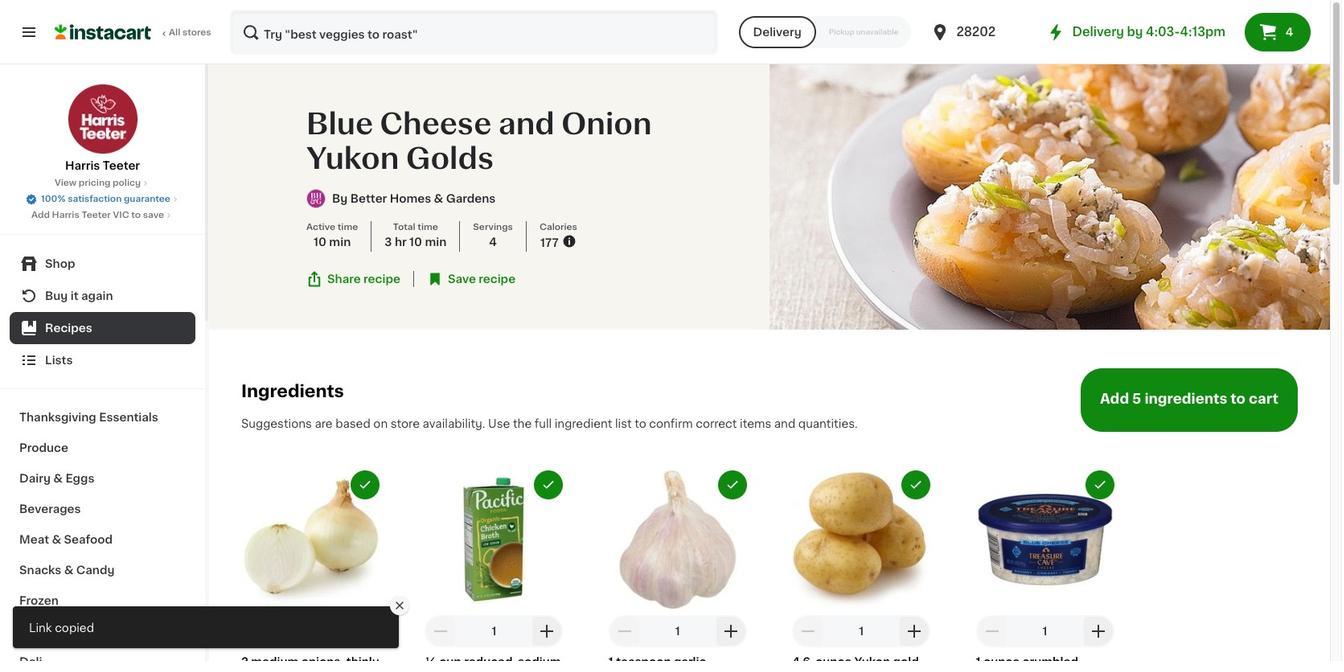 Task type: vqa. For each thing, say whether or not it's contained in the screenshot.
9
no



Task type: describe. For each thing, give the bounding box(es) containing it.
close toast image
[[393, 599, 406, 612]]

decrement quantity image for 3rd product group from the right
[[615, 622, 634, 641]]

confirm
[[649, 418, 693, 429]]

gardens
[[446, 193, 496, 205]]

3
[[385, 237, 392, 248]]

link copied
[[29, 623, 94, 634]]

meat
[[19, 534, 49, 545]]

100%
[[41, 195, 66, 203]]

delivery button
[[739, 16, 816, 48]]

delivery by 4:03-4:13pm
[[1073, 26, 1226, 38]]

harris teeter link
[[65, 84, 140, 174]]

increment quantity image for 1st product group from the right
[[1089, 622, 1108, 641]]

the
[[513, 418, 532, 429]]

1 vertical spatial and
[[774, 418, 796, 429]]

satisfaction
[[68, 195, 122, 203]]

add 5 ingredients to cart button
[[1081, 368, 1298, 432]]

golds
[[406, 145, 494, 173]]

snacks & candy
[[19, 565, 115, 576]]

guarantee
[[124, 195, 170, 203]]

thanksgiving essentials
[[19, 412, 158, 423]]

1 for fourth product group from right
[[492, 626, 497, 637]]

5 product group from the left
[[976, 470, 1114, 661]]

use
[[488, 418, 510, 429]]

produce
[[19, 442, 68, 454]]

add for add harris teeter vic to save
[[31, 211, 50, 220]]

save
[[448, 273, 476, 285]]

seafood
[[64, 534, 113, 545]]

add harris teeter vic to save link
[[31, 209, 174, 222]]

servings 4
[[473, 223, 513, 248]]

save recipe
[[448, 273, 516, 285]]

delivery for delivery by 4:03-4:13pm
[[1073, 26, 1124, 38]]

better
[[350, 193, 387, 205]]

4:03-
[[1146, 26, 1180, 38]]

it
[[71, 290, 79, 302]]

100% satisfaction guarantee
[[41, 195, 170, 203]]

min inside the total time 3 hr 10 min
[[425, 237, 447, 248]]

total time 3 hr 10 min
[[385, 223, 447, 248]]

ingredients
[[241, 383, 344, 400]]

increment quantity image
[[538, 622, 557, 641]]

unselect item image for 3rd product group from the right
[[725, 478, 740, 492]]

time for 3 hr 10 min
[[418, 223, 438, 232]]

calories
[[540, 223, 577, 232]]

1 for second product group from right
[[859, 626, 864, 637]]

3 product group from the left
[[609, 470, 747, 661]]

add harris teeter vic to save
[[31, 211, 164, 220]]

recipes
[[45, 323, 92, 334]]

4 inside button
[[1286, 27, 1294, 38]]

snacks
[[19, 565, 61, 576]]

dairy & eggs link
[[10, 463, 195, 494]]

recipe for share recipe
[[364, 273, 400, 285]]

recipes link
[[10, 312, 195, 344]]

suggestions are based on store availability. use the full ingredient list to confirm correct items and quantities.
[[241, 418, 858, 429]]

4 inside servings 4
[[489, 237, 497, 248]]

and inside blue cheese and onion yukon golds
[[498, 110, 555, 138]]

28202
[[957, 26, 996, 38]]

thanksgiving
[[19, 412, 96, 423]]

unselect item image for 1st product group from the right
[[1093, 478, 1107, 492]]

servings
[[473, 223, 513, 232]]

177
[[541, 237, 559, 249]]

add 5 ingredients to cart
[[1100, 393, 1279, 406]]

vic
[[113, 211, 129, 220]]

unselect item image for fifth product group from right
[[358, 478, 372, 492]]

view pricing policy
[[55, 179, 141, 187]]

blue
[[306, 110, 373, 138]]

on
[[373, 418, 388, 429]]

homes
[[390, 193, 431, 205]]

all stores
[[169, 28, 211, 37]]

again
[[81, 290, 113, 302]]

Search field
[[232, 11, 716, 53]]

share recipe
[[327, 273, 400, 285]]

blue cheese and onion yukon golds image
[[770, 64, 1330, 330]]

100% satisfaction guarantee button
[[25, 190, 180, 206]]

thanksgiving essentials link
[[10, 402, 195, 433]]

delivery for delivery
[[753, 27, 802, 38]]

bakery link
[[10, 616, 195, 647]]

view
[[55, 179, 76, 187]]

meat & seafood
[[19, 534, 113, 545]]

eggs
[[65, 473, 94, 484]]

buy
[[45, 290, 68, 302]]

10 inside the active time 10 min
[[314, 237, 327, 248]]



Task type: locate. For each thing, give the bounding box(es) containing it.
delivery inside button
[[753, 27, 802, 38]]

4:13pm
[[1180, 26, 1226, 38]]

unselect item image for fourth product group from right
[[542, 478, 556, 492]]

harris teeter logo image
[[67, 84, 138, 154]]

blue cheese and onion yukon golds
[[306, 110, 652, 173]]

to inside button
[[1231, 393, 1246, 406]]

0 horizontal spatial 10
[[314, 237, 327, 248]]

4 product group from the left
[[792, 470, 931, 661]]

1 decrement quantity image from the left
[[799, 622, 818, 641]]

store
[[391, 418, 420, 429]]

correct
[[696, 418, 737, 429]]

recipe inside button
[[479, 273, 516, 285]]

2 horizontal spatial increment quantity image
[[1089, 622, 1108, 641]]

0 horizontal spatial increment quantity image
[[721, 622, 741, 641]]

min
[[329, 237, 351, 248], [425, 237, 447, 248]]

0 horizontal spatial decrement quantity image
[[799, 622, 818, 641]]

& left candy
[[64, 565, 74, 576]]

decrement quantity image
[[799, 622, 818, 641], [983, 622, 1002, 641]]

2 vertical spatial to
[[635, 418, 646, 429]]

buy it again
[[45, 290, 113, 302]]

recipe inside button
[[364, 273, 400, 285]]

meat & seafood link
[[10, 524, 195, 555]]

increment quantity image
[[721, 622, 741, 641], [905, 622, 924, 641], [1089, 622, 1108, 641]]

1
[[492, 626, 497, 637], [675, 626, 680, 637], [859, 626, 864, 637], [1043, 626, 1048, 637]]

save
[[143, 211, 164, 220]]

ingredients
[[1145, 393, 1228, 406]]

add left 5
[[1100, 393, 1129, 406]]

1 1 from the left
[[492, 626, 497, 637]]

1 horizontal spatial add
[[1100, 393, 1129, 406]]

1 horizontal spatial to
[[635, 418, 646, 429]]

items
[[740, 418, 772, 429]]

active
[[306, 223, 335, 232]]

recipe for save recipe
[[479, 273, 516, 285]]

0 horizontal spatial recipe
[[364, 273, 400, 285]]

cart
[[1249, 393, 1279, 406]]

1 unselect item image from the left
[[358, 478, 372, 492]]

min right hr
[[425, 237, 447, 248]]

1 vertical spatial 4
[[489, 237, 497, 248]]

buy it again link
[[10, 280, 195, 312]]

2 decrement quantity image from the left
[[615, 622, 634, 641]]

add
[[31, 211, 50, 220], [1100, 393, 1129, 406]]

1 vertical spatial to
[[1231, 393, 1246, 406]]

&
[[434, 193, 443, 205], [53, 473, 63, 484], [52, 534, 61, 545], [64, 565, 74, 576]]

5
[[1133, 393, 1142, 406]]

1 horizontal spatial 4
[[1286, 27, 1294, 38]]

add inside button
[[1100, 393, 1129, 406]]

2 product group from the left
[[425, 470, 563, 661]]

shop
[[45, 258, 75, 269]]

10 down active
[[314, 237, 327, 248]]

& left eggs
[[53, 473, 63, 484]]

time right the total
[[418, 223, 438, 232]]

bakery
[[19, 626, 60, 637]]

to right vic
[[131, 211, 141, 220]]

harris
[[65, 160, 100, 171], [52, 211, 79, 220]]

28202 button
[[931, 10, 1027, 55]]

& for seafood
[[52, 534, 61, 545]]

1 horizontal spatial 10
[[409, 237, 422, 248]]

2 increment quantity image from the left
[[905, 622, 924, 641]]

stores
[[183, 28, 211, 37]]

2 min from the left
[[425, 237, 447, 248]]

delivery
[[1073, 26, 1124, 38], [753, 27, 802, 38]]

1 horizontal spatial decrement quantity image
[[983, 622, 1002, 641]]

1 vertical spatial teeter
[[82, 211, 111, 220]]

policy
[[113, 179, 141, 187]]

0 vertical spatial add
[[31, 211, 50, 220]]

decrement quantity image for 1st product group from the right
[[983, 622, 1002, 641]]

based
[[336, 418, 371, 429]]

time for 10 min
[[338, 223, 358, 232]]

by
[[1127, 26, 1143, 38]]

snacks & candy link
[[10, 555, 195, 586]]

pricing
[[79, 179, 111, 187]]

0 horizontal spatial delivery
[[753, 27, 802, 38]]

& for candy
[[64, 565, 74, 576]]

1 horizontal spatial decrement quantity image
[[615, 622, 634, 641]]

all
[[169, 28, 180, 37]]

and left onion
[[498, 110, 555, 138]]

1 horizontal spatial and
[[774, 418, 796, 429]]

teeter down satisfaction
[[82, 211, 111, 220]]

& right meat
[[52, 534, 61, 545]]

suggestions
[[241, 418, 312, 429]]

increment quantity image for 3rd product group from the right
[[721, 622, 741, 641]]

3 unselect item image from the left
[[725, 478, 740, 492]]

1 increment quantity image from the left
[[721, 622, 741, 641]]

frozen
[[19, 595, 59, 606]]

list
[[615, 418, 632, 429]]

4 unselect item image from the left
[[1093, 478, 1107, 492]]

0 horizontal spatial decrement quantity image
[[431, 622, 451, 641]]

1 for 3rd product group from the right
[[675, 626, 680, 637]]

dairy & eggs
[[19, 473, 94, 484]]

harris down 100%
[[52, 211, 79, 220]]

lists link
[[10, 344, 195, 376]]

frozen link
[[10, 586, 195, 616]]

min down active
[[329, 237, 351, 248]]

3 increment quantity image from the left
[[1089, 622, 1108, 641]]

share recipe button
[[306, 271, 400, 287]]

shop link
[[10, 248, 195, 280]]

produce link
[[10, 433, 195, 463]]

decrement quantity image for second product group from right
[[799, 622, 818, 641]]

full
[[535, 418, 552, 429]]

yukon
[[306, 145, 399, 173]]

total
[[393, 223, 416, 232]]

recipe right save
[[479, 273, 516, 285]]

unselect item image
[[358, 478, 372, 492], [542, 478, 556, 492], [725, 478, 740, 492], [1093, 478, 1107, 492]]

increment quantity image for second product group from right
[[905, 622, 924, 641]]

2 unselect item image from the left
[[542, 478, 556, 492]]

4
[[1286, 27, 1294, 38], [489, 237, 497, 248]]

delivery by 4:03-4:13pm link
[[1047, 23, 1226, 42]]

10 right hr
[[409, 237, 422, 248]]

beverages
[[19, 504, 81, 515]]

decrement quantity image for fourth product group from right
[[431, 622, 451, 641]]

beverages link
[[10, 494, 195, 524]]

& inside "link"
[[52, 534, 61, 545]]

1 horizontal spatial min
[[425, 237, 447, 248]]

1 horizontal spatial time
[[418, 223, 438, 232]]

view pricing policy link
[[55, 177, 150, 190]]

hr
[[395, 237, 407, 248]]

product group
[[241, 470, 380, 661], [425, 470, 563, 661], [609, 470, 747, 661], [792, 470, 931, 661], [976, 470, 1114, 661]]

1 time from the left
[[338, 223, 358, 232]]

by better homes & gardens
[[332, 193, 496, 205]]

to left cart
[[1231, 393, 1246, 406]]

1 recipe from the left
[[364, 273, 400, 285]]

recipe down 3
[[364, 273, 400, 285]]

quantities.
[[799, 418, 858, 429]]

to
[[131, 211, 141, 220], [1231, 393, 1246, 406], [635, 418, 646, 429]]

save recipe button
[[427, 271, 516, 287]]

2 time from the left
[[418, 223, 438, 232]]

ingredient
[[555, 418, 612, 429]]

decrement quantity image
[[431, 622, 451, 641], [615, 622, 634, 641]]

1 horizontal spatial increment quantity image
[[905, 622, 924, 641]]

3 1 from the left
[[859, 626, 864, 637]]

time
[[338, 223, 358, 232], [418, 223, 438, 232]]

0 vertical spatial and
[[498, 110, 555, 138]]

time inside the total time 3 hr 10 min
[[418, 223, 438, 232]]

1 for 1st product group from the right
[[1043, 626, 1048, 637]]

None search field
[[230, 10, 718, 55]]

0 vertical spatial to
[[131, 211, 141, 220]]

link
[[29, 623, 52, 634]]

2 horizontal spatial to
[[1231, 393, 1246, 406]]

all stores link
[[55, 10, 212, 55]]

and right items
[[774, 418, 796, 429]]

time right active
[[338, 223, 358, 232]]

4 1 from the left
[[1043, 626, 1048, 637]]

teeter up "policy"
[[103, 160, 140, 171]]

1 min from the left
[[329, 237, 351, 248]]

1 vertical spatial add
[[1100, 393, 1129, 406]]

0 horizontal spatial min
[[329, 237, 351, 248]]

1 vertical spatial harris
[[52, 211, 79, 220]]

1 horizontal spatial recipe
[[479, 273, 516, 285]]

copied
[[55, 623, 94, 634]]

0 horizontal spatial time
[[338, 223, 358, 232]]

onion
[[562, 110, 652, 138]]

lists
[[45, 355, 73, 366]]

min inside the active time 10 min
[[329, 237, 351, 248]]

& for eggs
[[53, 473, 63, 484]]

2 10 from the left
[[409, 237, 422, 248]]

0 horizontal spatial and
[[498, 110, 555, 138]]

service type group
[[739, 16, 912, 48]]

to right list
[[635, 418, 646, 429]]

0 vertical spatial 4
[[1286, 27, 1294, 38]]

1 10 from the left
[[314, 237, 327, 248]]

dairy
[[19, 473, 51, 484]]

essentials
[[99, 412, 158, 423]]

cheese
[[380, 110, 492, 138]]

1 decrement quantity image from the left
[[431, 622, 451, 641]]

add for add 5 ingredients to cart
[[1100, 393, 1129, 406]]

1 horizontal spatial delivery
[[1073, 26, 1124, 38]]

harris up pricing
[[65, 160, 100, 171]]

add down 100%
[[31, 211, 50, 220]]

unselect item image
[[909, 478, 924, 492]]

instacart logo image
[[55, 23, 151, 42]]

10 inside the total time 3 hr 10 min
[[409, 237, 422, 248]]

harris teeter
[[65, 160, 140, 171]]

candy
[[76, 565, 115, 576]]

0 horizontal spatial add
[[31, 211, 50, 220]]

1 product group from the left
[[241, 470, 380, 661]]

& right homes
[[434, 193, 443, 205]]

2 recipe from the left
[[479, 273, 516, 285]]

2 1 from the left
[[675, 626, 680, 637]]

time inside the active time 10 min
[[338, 223, 358, 232]]

2 decrement quantity image from the left
[[983, 622, 1002, 641]]

0 vertical spatial teeter
[[103, 160, 140, 171]]

0 horizontal spatial 4
[[489, 237, 497, 248]]

0 horizontal spatial to
[[131, 211, 141, 220]]

10
[[314, 237, 327, 248], [409, 237, 422, 248]]

share
[[327, 273, 361, 285]]

active time 10 min
[[306, 223, 358, 248]]

0 vertical spatial harris
[[65, 160, 100, 171]]

by
[[332, 193, 348, 205]]



